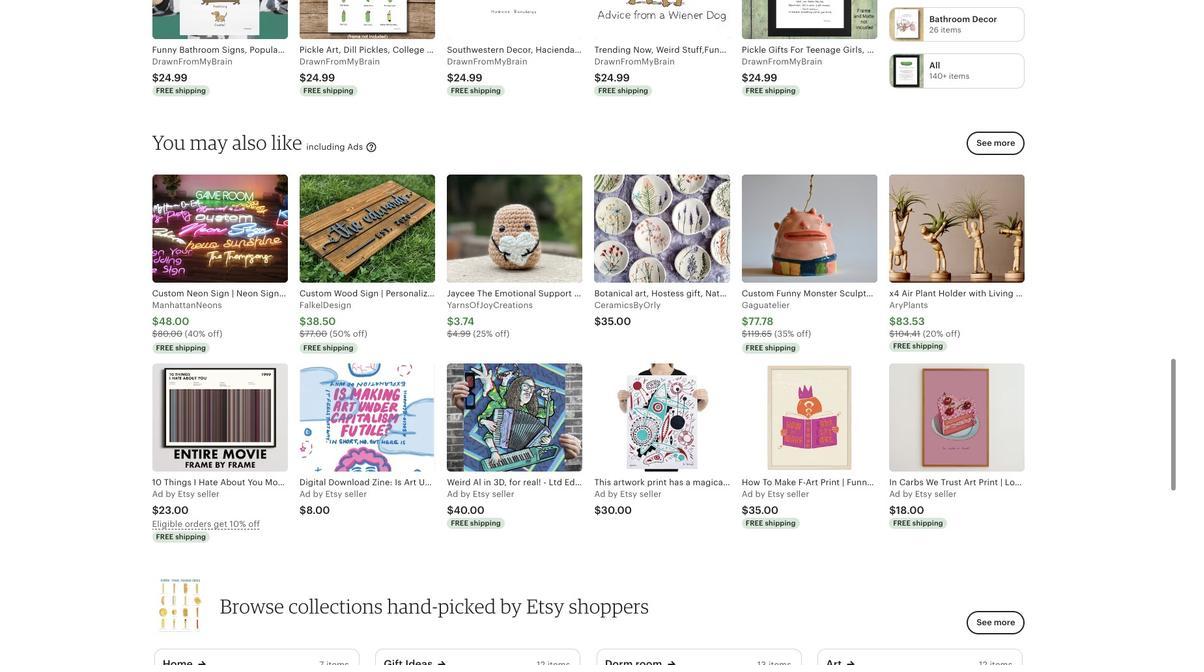 Task type: vqa. For each thing, say whether or not it's contained in the screenshot.


Task type: locate. For each thing, give the bounding box(es) containing it.
etsy inside a d b y etsy seller $ 30.00
[[621, 489, 638, 499]]

you left may
[[152, 130, 186, 154]]

drawnfrommybrain $ 24.99 free shipping down pickle art, dill pickles, college student gift, weird stuff, nerdy gifts image
[[300, 57, 380, 95]]

1 horizontal spatial 35.00
[[749, 504, 779, 517]]

1 vertical spatial 35.00
[[749, 504, 779, 517]]

browse
[[220, 594, 284, 618]]

drawnfrommybrain down the pickle gifts for teenage girls, fun guest bedroom decor trending now, funny quotes about life, cute teen girl wall art image
[[742, 57, 823, 66]]

picked
[[438, 594, 496, 618]]

like
[[271, 130, 303, 154]]

3 a from the left
[[447, 489, 453, 499]]

more
[[995, 138, 1016, 148], [995, 618, 1016, 627]]

items right 140+ on the top right
[[950, 72, 970, 81]]

jaycee the emotional support potato - amigurumi pdf pattern image
[[447, 175, 583, 283]]

etsy inside a d b y etsy seller $ 8.00
[[326, 489, 343, 499]]

48.00
[[159, 316, 189, 328]]

35.00 inside a d b y etsy seller $ 35.00 free shipping
[[749, 504, 779, 517]]

6 seller from the left
[[935, 489, 957, 499]]

a inside a d b y etsy seller $ 18.00 free shipping
[[890, 489, 896, 499]]

more inside button
[[995, 138, 1016, 148]]

seller for 40.00
[[492, 489, 515, 499]]

see more link for browse collections hand-picked by etsy shoppers
[[967, 611, 1026, 635]]

$ inside a d b y etsy seller $ 35.00 free shipping
[[742, 504, 749, 517]]

4 d from the left
[[600, 489, 606, 499]]

aryplants
[[890, 300, 929, 310]]

y inside a d b y etsy seller $ 8.00
[[319, 489, 323, 499]]

a for 40.00
[[447, 489, 453, 499]]

off) inside manhattanneons $ 48.00 $ 80.00 (40% off) free shipping
[[208, 329, 223, 339]]

3.74
[[454, 316, 475, 328]]

also
[[232, 130, 267, 154]]

drawnfrommybrain $ 24.99 free shipping down the pickle gifts for teenage girls, fun guest bedroom decor trending now, funny quotes about life, cute teen girl wall art image
[[742, 57, 823, 95]]

3 d from the left
[[453, 489, 458, 499]]

b inside a d b y etsy seller $ 30.00
[[608, 489, 614, 499]]

(40%
[[185, 329, 206, 339]]

0 horizontal spatial 35.00
[[601, 316, 631, 328]]

items
[[941, 25, 962, 34], [950, 72, 970, 81]]

a inside a d b y etsy seller $ 40.00 free shipping
[[447, 489, 453, 499]]

b inside a d b y etsy seller $ 8.00
[[313, 489, 319, 499]]

manhattanneons $ 48.00 $ 80.00 (40% off) free shipping
[[152, 300, 223, 352]]

off) for 48.00
[[208, 329, 223, 339]]

y inside a d b y etsy seller $ 40.00 free shipping
[[466, 489, 471, 499]]

off) right (20% in the right of the page
[[946, 329, 961, 339]]

drawnfrommybrain inside southwestern decor, hacienda,thinking of you gift, weird stuff drawnfrommybrain $ 24.99 free shipping
[[447, 57, 528, 66]]

items inside the all 140+ items
[[950, 72, 970, 81]]

1 vertical spatial see
[[977, 618, 993, 627]]

83.53
[[897, 316, 925, 328]]

including
[[307, 142, 345, 152]]

24.99
[[159, 72, 188, 84], [306, 72, 335, 84], [454, 72, 483, 84], [601, 72, 630, 84], [749, 72, 778, 84]]

$ inside a d b y etsy seller $ 8.00
[[300, 504, 306, 517]]

you
[[625, 45, 640, 55], [152, 130, 186, 154]]

seller for 8.00
[[345, 489, 367, 499]]

aryplants $ 83.53 $ 104.41 (20% off) free shipping
[[890, 300, 961, 350]]

see more inside button
[[977, 138, 1016, 148]]

24.99 for the pickle gifts for teenage girls, fun guest bedroom decor trending now, funny quotes about life, cute teen girl wall art image
[[749, 72, 778, 84]]

35.00
[[601, 316, 631, 328], [749, 504, 779, 517]]

shoppers
[[569, 594, 650, 618]]

a inside a d b y etsy seller $ 35.00 free shipping
[[742, 489, 748, 499]]

d
[[158, 489, 163, 499], [305, 489, 311, 499], [453, 489, 458, 499], [600, 489, 606, 499], [748, 489, 753, 499], [895, 489, 901, 499]]

drawnfrommybrain $ 24.99 free shipping down gift,
[[595, 57, 675, 95]]

6 y from the left
[[909, 489, 913, 499]]

4 drawnfrommybrain $ 24.99 free shipping from the left
[[742, 57, 823, 95]]

$ inside a d b y etsy seller $ 30.00
[[595, 504, 601, 517]]

y inside a d b y etsy seller $ 18.00 free shipping
[[909, 489, 913, 499]]

1 see more from the top
[[977, 138, 1016, 148]]

seller inside a d b y etsy seller $ 18.00 free shipping
[[935, 489, 957, 499]]

a for 35.00
[[742, 489, 748, 499]]

b for 30.00
[[608, 489, 614, 499]]

etsy inside a d b y etsy seller $ 40.00 free shipping
[[473, 489, 490, 499]]

see more for browse collections hand-picked by etsy shoppers's see more link
[[977, 618, 1016, 627]]

shipping
[[175, 87, 206, 95], [323, 87, 354, 95], [470, 87, 501, 95], [618, 87, 649, 95], [766, 87, 796, 95], [913, 342, 944, 350], [175, 344, 206, 352], [323, 344, 354, 352], [766, 344, 796, 352], [470, 519, 501, 527], [766, 519, 796, 527], [913, 519, 944, 527], [175, 533, 206, 541]]

see for see more button
[[977, 138, 993, 148]]

decor
[[973, 14, 998, 24]]

etsy for 35.00
[[768, 489, 785, 499]]

2 24.99 from the left
[[306, 72, 335, 84]]

free inside aryplants $ 83.53 $ 104.41 (20% off) free shipping
[[894, 342, 911, 350]]

23.00
[[159, 504, 189, 517]]

2 more from the top
[[995, 618, 1016, 627]]

6 d from the left
[[895, 489, 901, 499]]

seller inside a d b y etsy seller $ 35.00 free shipping
[[787, 489, 810, 499]]

off) right (25%
[[495, 329, 510, 339]]

1 drawnfrommybrain from the left
[[152, 57, 233, 66]]

y for 35.00
[[761, 489, 766, 499]]

jaycee the emotional support potato - amigurumi pdf pattern yarnsofjoycreations $ 3.74 $ 4.99 (25% off)
[[447, 289, 705, 339]]

off) inside aryplants $ 83.53 $ 104.41 (20% off) free shipping
[[946, 329, 961, 339]]

southwestern decor, hacienda,thinking of you gift, weird stuff image
[[447, 0, 583, 39]]

by
[[501, 594, 522, 618]]

bathroom
[[930, 14, 971, 24]]

of
[[614, 45, 623, 55]]

free inside falkeldesign $ 38.50 $ 77.00 (50% off) free shipping
[[304, 344, 321, 352]]

a
[[152, 489, 158, 499], [300, 489, 306, 499], [447, 489, 453, 499], [595, 489, 601, 499], [742, 489, 748, 499], [890, 489, 896, 499]]

free inside gaguatelier $ 77.78 $ 119.65 (35% off) free shipping
[[746, 344, 764, 352]]

see more listings in the bathroom decor section image
[[890, 8, 924, 41]]

stuff
[[689, 45, 709, 55]]

gaguatelier
[[742, 300, 790, 310]]

1 drawnfrommybrain $ 24.99 free shipping from the left
[[152, 57, 233, 95]]

you inside southwestern decor, hacienda,thinking of you gift, weird stuff drawnfrommybrain $ 24.99 free shipping
[[625, 45, 640, 55]]

3 off) from the left
[[495, 329, 510, 339]]

24.99 for trending now, weird stuff,funny bathroom signs, sausage dog art image
[[601, 72, 630, 84]]

2 see from the top
[[977, 618, 993, 627]]

all 140+ items
[[930, 61, 970, 81]]

etsy inside a d b y etsy seller $ 18.00 free shipping
[[916, 489, 933, 499]]

$ inside southwestern decor, hacienda,thinking of you gift, weird stuff drawnfrommybrain $ 24.99 free shipping
[[447, 72, 454, 84]]

ceramicsbyorly $ 35.00
[[595, 300, 661, 328]]

amigurumi
[[609, 289, 655, 298]]

y for 8.00
[[319, 489, 323, 499]]

0 vertical spatial see more link
[[964, 132, 1026, 163]]

ceramicsbyorly
[[595, 300, 661, 310]]

see inside button
[[977, 138, 993, 148]]

1 off) from the left
[[208, 329, 223, 339]]

1 d from the left
[[158, 489, 163, 499]]

b inside a d b y etsy seller $ 40.00 free shipping
[[461, 489, 466, 499]]

b for 40.00
[[461, 489, 466, 499]]

-
[[604, 289, 607, 298]]

d inside a d b y etsy seller $ 8.00
[[305, 489, 311, 499]]

0 vertical spatial see
[[977, 138, 993, 148]]

see for browse collections hand-picked by etsy shoppers's see more link
[[977, 618, 993, 627]]

2 drawnfrommybrain from the left
[[300, 57, 380, 66]]

pickle gifts for teenage girls, fun guest bedroom decor trending now, funny quotes about life, cute teen girl wall art image
[[742, 0, 878, 39]]

y inside a d b y etsy seller $ 35.00 free shipping
[[761, 489, 766, 499]]

a d b y etsy seller $ 18.00 free shipping
[[890, 489, 957, 527]]

$ inside ceramicsbyorly $ 35.00
[[595, 316, 601, 328]]

custom wood sign | personalized family name sign | last name pallet sign | wedding gift | home wall decor | anniversary gift image
[[300, 175, 436, 283]]

5 d from the left
[[748, 489, 753, 499]]

more for see more button
[[995, 138, 1016, 148]]

collections
[[289, 594, 383, 618]]

1 more from the top
[[995, 138, 1016, 148]]

shipping inside a d b y etsy seller $ 40.00 free shipping
[[470, 519, 501, 527]]

0 horizontal spatial you
[[152, 130, 186, 154]]

5 drawnfrommybrain from the left
[[742, 57, 823, 66]]

5 a from the left
[[742, 489, 748, 499]]

drawnfrommybrain for the pickle gifts for teenage girls, fun guest bedroom decor trending now, funny quotes about life, cute teen girl wall art image
[[742, 57, 823, 66]]

3 b from the left
[[461, 489, 466, 499]]

1 vertical spatial items
[[950, 72, 970, 81]]

etsy inside a d b y etsy seller $ 35.00 free shipping
[[768, 489, 785, 499]]

drawnfrommybrain down pickle art, dill pickles, college student gift, weird stuff, nerdy gifts image
[[300, 57, 380, 66]]

35.00 inside ceramicsbyorly $ 35.00
[[601, 316, 631, 328]]

drawnfrommybrain down gift,
[[595, 57, 675, 66]]

4 off) from the left
[[797, 329, 812, 339]]

shipping inside aryplants $ 83.53 $ 104.41 (20% off) free shipping
[[913, 342, 944, 350]]

26
[[930, 25, 939, 34]]

d inside a d b y etsy seller $ 35.00 free shipping
[[748, 489, 753, 499]]

1 vertical spatial see more link
[[967, 611, 1026, 635]]

4 24.99 from the left
[[601, 72, 630, 84]]

a for 8.00
[[300, 489, 306, 499]]

d for 35.00
[[748, 489, 753, 499]]

$ inside a d b y etsy seller $ 40.00 free shipping
[[447, 504, 454, 517]]

5 off) from the left
[[946, 329, 961, 339]]

0 vertical spatial 35.00
[[601, 316, 631, 328]]

browse collections hand-picked by etsy shoppers
[[220, 594, 650, 618]]

1 horizontal spatial you
[[625, 45, 640, 55]]

6 a from the left
[[890, 489, 896, 499]]

jaycee
[[447, 289, 475, 298]]

3 seller from the left
[[492, 489, 515, 499]]

4 drawnfrommybrain from the left
[[595, 57, 675, 66]]

a inside a d b y etsy seller $ 30.00
[[595, 489, 601, 499]]

5 y from the left
[[761, 489, 766, 499]]

off) inside falkeldesign $ 38.50 $ 77.00 (50% off) free shipping
[[353, 329, 368, 339]]

3 y from the left
[[466, 489, 471, 499]]

1 vertical spatial more
[[995, 618, 1016, 627]]

1 vertical spatial you
[[152, 130, 186, 154]]

b inside a d b y etsy seller $ 35.00 free shipping
[[756, 489, 761, 499]]

2 see more from the top
[[977, 618, 1016, 627]]

$
[[152, 72, 159, 84], [300, 72, 306, 84], [447, 72, 454, 84], [595, 72, 601, 84], [742, 72, 749, 84], [152, 316, 159, 328], [300, 316, 306, 328], [447, 316, 454, 328], [595, 316, 601, 328], [742, 316, 749, 328], [890, 316, 897, 328], [152, 329, 158, 339], [300, 329, 305, 339], [447, 329, 453, 339], [742, 329, 748, 339], [890, 329, 895, 339], [152, 504, 159, 517], [300, 504, 306, 517], [447, 504, 454, 517], [595, 504, 601, 517], [742, 504, 749, 517], [890, 504, 897, 517]]

off) right (50% on the left
[[353, 329, 368, 339]]

d inside a d b y etsy seller $ 18.00 free shipping
[[895, 489, 901, 499]]

0 vertical spatial you
[[625, 45, 640, 55]]

etsy
[[178, 489, 195, 499], [326, 489, 343, 499], [473, 489, 490, 499], [621, 489, 638, 499], [768, 489, 785, 499], [916, 489, 933, 499], [527, 594, 565, 618]]

2 y from the left
[[319, 489, 323, 499]]

(50%
[[330, 329, 351, 339]]

18.00
[[897, 504, 925, 517]]

see
[[977, 138, 993, 148], [977, 618, 993, 627]]

hand-
[[387, 594, 438, 618]]

off) right (40%
[[208, 329, 223, 339]]

2 drawnfrommybrain $ 24.99 free shipping from the left
[[300, 57, 380, 95]]

24.99 for 'funny bathroom signs, popular right now, weird stuff, sausage dog gifts' image
[[159, 72, 188, 84]]

a inside a d b y etsy seller $ 8.00
[[300, 489, 306, 499]]

b for 8.00
[[313, 489, 319, 499]]

support
[[539, 289, 572, 298]]

b inside a d b y etsy seller $ 18.00 free shipping
[[903, 489, 909, 499]]

see more
[[977, 138, 1016, 148], [977, 618, 1016, 627]]

5 seller from the left
[[787, 489, 810, 499]]

free
[[156, 87, 174, 95], [304, 87, 321, 95], [451, 87, 469, 95], [599, 87, 616, 95], [746, 87, 764, 95], [894, 342, 911, 350], [156, 344, 174, 352], [304, 344, 321, 352], [746, 344, 764, 352], [451, 519, 469, 527], [746, 519, 764, 527], [894, 519, 911, 527], [156, 533, 174, 541]]

seller inside a d b y etsy seller $ 40.00 free shipping
[[492, 489, 515, 499]]

4 y from the left
[[614, 489, 618, 499]]

seller inside a d b y etsy seller $ 30.00
[[640, 489, 662, 499]]

1 vertical spatial see more
[[977, 618, 1016, 627]]

seller inside a d b y etsy seller $ 8.00
[[345, 489, 367, 499]]

falkeldesign
[[300, 300, 352, 310]]

a d b y etsy seller $ 35.00 free shipping
[[742, 489, 810, 527]]

drawnfrommybrain down the southwestern
[[447, 57, 528, 66]]

0 vertical spatial see more
[[977, 138, 1016, 148]]

off) inside gaguatelier $ 77.78 $ 119.65 (35% off) free shipping
[[797, 329, 812, 339]]

80.00
[[158, 329, 183, 339]]

3 24.99 from the left
[[454, 72, 483, 84]]

2 off) from the left
[[353, 329, 368, 339]]

6 b from the left
[[903, 489, 909, 499]]

24.99 for pickle art, dill pickles, college student gift, weird stuff, nerdy gifts image
[[306, 72, 335, 84]]

1 see from the top
[[977, 138, 993, 148]]

y for 18.00
[[909, 489, 913, 499]]

4 b from the left
[[608, 489, 614, 499]]

2 d from the left
[[305, 489, 311, 499]]

x4 air plant holder with living air plant, gift for plant lover, small plant desktop decor, housewarming gift for family, indoor plant image
[[890, 175, 1026, 283]]

drawnfrommybrain $ 24.99 free shipping
[[152, 57, 233, 95], [300, 57, 380, 95], [595, 57, 675, 95], [742, 57, 823, 95]]

140+
[[930, 72, 947, 81]]

off)
[[208, 329, 223, 339], [353, 329, 368, 339], [495, 329, 510, 339], [797, 329, 812, 339], [946, 329, 961, 339]]

b
[[166, 489, 171, 499], [313, 489, 319, 499], [461, 489, 466, 499], [608, 489, 614, 499], [756, 489, 761, 499], [903, 489, 909, 499]]

2 b from the left
[[313, 489, 319, 499]]

3 drawnfrommybrain from the left
[[447, 57, 528, 66]]

free inside a d b y etsy seller $ 40.00 free shipping
[[451, 519, 469, 527]]

custom neon sign | neon sign | wedding signs | name neon sign | led neon light sign | wedding bridesmaid gifts | wall decor | home decor image
[[152, 175, 288, 283]]

d inside a d b y etsy seller $ 30.00
[[600, 489, 606, 499]]

off) right (35%
[[797, 329, 812, 339]]

24.99 inside southwestern decor, hacienda,thinking of you gift, weird stuff drawnfrommybrain $ 24.99 free shipping
[[454, 72, 483, 84]]

drawnfrommybrain
[[152, 57, 233, 66], [300, 57, 380, 66], [447, 57, 528, 66], [595, 57, 675, 66], [742, 57, 823, 66]]

2 a from the left
[[300, 489, 306, 499]]

5 24.99 from the left
[[749, 72, 778, 84]]

4 a from the left
[[595, 489, 601, 499]]

more for browse collections hand-picked by etsy shoppers's see more link
[[995, 618, 1016, 627]]

0 vertical spatial more
[[995, 138, 1016, 148]]

you may also like including ads
[[152, 130, 366, 154]]

77.00
[[305, 329, 328, 339]]

y inside a d b y etsy seller $ 30.00
[[614, 489, 618, 499]]

d for 18.00
[[895, 489, 901, 499]]

4 seller from the left
[[640, 489, 662, 499]]

2 seller from the left
[[345, 489, 367, 499]]

y
[[171, 489, 176, 499], [319, 489, 323, 499], [466, 489, 471, 499], [614, 489, 618, 499], [761, 489, 766, 499], [909, 489, 913, 499]]

see more link
[[964, 132, 1026, 163], [967, 611, 1026, 635]]

seller
[[197, 489, 220, 499], [345, 489, 367, 499], [492, 489, 515, 499], [640, 489, 662, 499], [787, 489, 810, 499], [935, 489, 957, 499]]

you right of at right top
[[625, 45, 640, 55]]

drawnfrommybrain $ 24.99 free shipping down 'funny bathroom signs, popular right now, weird stuff, sausage dog gifts' image
[[152, 57, 233, 95]]

5 b from the left
[[756, 489, 761, 499]]

shipping inside falkeldesign $ 38.50 $ 77.00 (50% off) free shipping
[[323, 344, 354, 352]]

drawnfrommybrain down 'funny bathroom signs, popular right now, weird stuff, sausage dog gifts' image
[[152, 57, 233, 66]]

d inside a d b y etsy seller $ 40.00 free shipping
[[453, 489, 458, 499]]

items down bathroom
[[941, 25, 962, 34]]

shipping inside a d b y etsy seller $ 35.00 free shipping
[[766, 519, 796, 527]]

etsy for 40.00
[[473, 489, 490, 499]]

3 drawnfrommybrain $ 24.99 free shipping from the left
[[595, 57, 675, 95]]

digital download zine: is art under capitalism futile? (no, but here's why it feels that way) image
[[300, 364, 436, 472]]

emotional
[[495, 289, 536, 298]]

1 24.99 from the left
[[159, 72, 188, 84]]

1 a from the left
[[152, 489, 158, 499]]

off) inside jaycee the emotional support potato - amigurumi pdf pattern yarnsofjoycreations $ 3.74 $ 4.99 (25% off)
[[495, 329, 510, 339]]

all
[[930, 61, 941, 70]]

0 vertical spatial items
[[941, 25, 962, 34]]



Task type: describe. For each thing, give the bounding box(es) containing it.
(35%
[[775, 329, 795, 339]]

y for 40.00
[[466, 489, 471, 499]]

ads
[[348, 142, 363, 152]]

drawnfrommybrain for trending now, weird stuff,funny bathroom signs, sausage dog art image
[[595, 57, 675, 66]]

d for 40.00
[[453, 489, 458, 499]]

40.00
[[454, 504, 485, 517]]

in carbs we trust art print | lots of sizes | free shipping | cute trendy decor for cool girl home apartment dorm room image
[[890, 364, 1026, 472]]

b for 18.00
[[903, 489, 909, 499]]

potato
[[575, 289, 601, 298]]

off) for 38.50
[[353, 329, 368, 339]]

1 b from the left
[[166, 489, 171, 499]]

drawnfrommybrain $ 24.99 free shipping for 'funny bathroom signs, popular right now, weird stuff, sausage dog gifts' image
[[152, 57, 233, 95]]

etsy for 30.00
[[621, 489, 638, 499]]

free inside manhattanneons $ 48.00 $ 80.00 (40% off) free shipping
[[156, 344, 174, 352]]

off) for 83.53
[[946, 329, 961, 339]]

may
[[190, 130, 228, 154]]

custom funny monster sculpture, ceramic funky incense holder, minimal shelf decor objects funky trinket gift, funky home decor, gift for her image
[[742, 175, 878, 283]]

see more listings in the all section image
[[890, 54, 924, 88]]

30.00
[[601, 504, 632, 517]]

weird
[[663, 45, 687, 55]]

etsy for 8.00
[[326, 489, 343, 499]]

(20%
[[923, 329, 944, 339]]

pickle art, dill pickles, college student gift, weird stuff, nerdy gifts image
[[300, 0, 436, 39]]

seller for 35.00
[[787, 489, 810, 499]]

funny bathroom signs, popular right now, weird stuff, sausage dog gifts image
[[152, 0, 288, 39]]

the
[[477, 289, 493, 298]]

seller for 18.00
[[935, 489, 957, 499]]

(25%
[[473, 329, 493, 339]]

southwestern
[[447, 45, 505, 55]]

$ inside a d b y etsy seller $ 18.00 free shipping
[[890, 504, 897, 517]]

drawnfrommybrain $ 24.99 free shipping for pickle art, dill pickles, college student gift, weird stuff, nerdy gifts image
[[300, 57, 380, 95]]

a for 18.00
[[890, 489, 896, 499]]

77.78
[[749, 316, 774, 328]]

gaguatelier $ 77.78 $ 119.65 (35% off) free shipping
[[742, 300, 812, 352]]

shipping inside manhattanneons $ 48.00 $ 80.00 (40% off) free shipping
[[175, 344, 206, 352]]

etsy for 18.00
[[916, 489, 933, 499]]

d for 30.00
[[600, 489, 606, 499]]

shipping inside southwestern decor, hacienda,thinking of you gift, weird stuff drawnfrommybrain $ 24.99 free shipping
[[470, 87, 501, 95]]

d for 8.00
[[305, 489, 311, 499]]

free inside a d b y etsy seller $ 18.00 free shipping
[[894, 519, 911, 527]]

hacienda,thinking
[[536, 45, 612, 55]]

yarnsofjoycreations
[[447, 300, 533, 310]]

shipping inside a d b y etsy seller $ 18.00 free shipping
[[913, 519, 944, 527]]

pattern
[[675, 289, 705, 298]]

weird al in 3d, for real! -  ltd edition 3d poster with glasses - signed archival anaglyph illustration print image
[[447, 364, 583, 472]]

8.00
[[306, 504, 330, 517]]

how to make f-art print |  funny poster, irreverent contemporary pop color art, modern quirky artist gift image
[[742, 364, 878, 472]]

this artwork print has a magical and playful quality that adds brightness to your office, entryway, apartment or dorm decor. image
[[595, 364, 731, 472]]

free inside southwestern decor, hacienda,thinking of you gift, weird stuff drawnfrommybrain $ 24.99 free shipping
[[451, 87, 469, 95]]

1 y from the left
[[171, 489, 176, 499]]

pdf
[[657, 289, 673, 298]]

botanical art, hostess gift, nature inspired, botanical home decor, home styling ideas, decorative bowl, ceramic bowl, imprint bowl image
[[595, 175, 731, 283]]

$ 23.00
[[152, 504, 189, 517]]

drawnfrommybrain for 'funny bathroom signs, popular right now, weird stuff, sausage dog gifts' image
[[152, 57, 233, 66]]

trending now, weird stuff,funny bathroom signs, sausage dog art image
[[595, 0, 731, 39]]

see more button
[[967, 132, 1026, 155]]

southwestern decor, hacienda,thinking of you gift, weird stuff drawnfrommybrain $ 24.99 free shipping
[[447, 45, 709, 95]]

119.65
[[748, 329, 773, 339]]

y for 30.00
[[614, 489, 618, 499]]

a d b y etsy seller $ 40.00 free shipping
[[447, 489, 515, 527]]

b for 35.00
[[756, 489, 761, 499]]

free shipping
[[156, 533, 206, 541]]

seller for 30.00
[[640, 489, 662, 499]]

104.41
[[895, 329, 921, 339]]

drawnfrommybrain $ 24.99 free shipping for trending now, weird stuff,funny bathroom signs, sausage dog art image
[[595, 57, 675, 95]]

gift,
[[643, 45, 660, 55]]

items inside bathroom decor 26 items
[[941, 25, 962, 34]]

4.99
[[453, 329, 471, 339]]

manhattanneons
[[152, 300, 222, 310]]

decor,
[[507, 45, 534, 55]]

free inside a d b y etsy seller $ 35.00 free shipping
[[746, 519, 764, 527]]

off) for 77.78
[[797, 329, 812, 339]]

drawnfrommybrain $ 24.99 free shipping for the pickle gifts for teenage girls, fun guest bedroom decor trending now, funny quotes about life, cute teen girl wall art image
[[742, 57, 823, 95]]

1 seller from the left
[[197, 489, 220, 499]]

38.50
[[306, 316, 336, 328]]

a d b y etsy seller
[[152, 489, 220, 499]]

bathroom decor 26 items
[[930, 14, 998, 34]]

drawnfrommybrain for pickle art, dill pickles, college student gift, weird stuff, nerdy gifts image
[[300, 57, 380, 66]]

shipping inside gaguatelier $ 77.78 $ 119.65 (35% off) free shipping
[[766, 344, 796, 352]]

falkeldesign $ 38.50 $ 77.00 (50% off) free shipping
[[300, 300, 368, 352]]

see more for see more button
[[977, 138, 1016, 148]]

a for 30.00
[[595, 489, 601, 499]]

10 things i hate about you movie barcode print, 10 things i hate about you print, 10 things i hate about you poster image
[[152, 364, 288, 472]]

see more link for including ads
[[964, 132, 1026, 163]]

a d b y etsy seller $ 8.00
[[300, 489, 367, 517]]

a d b y etsy seller $ 30.00
[[595, 489, 662, 517]]



